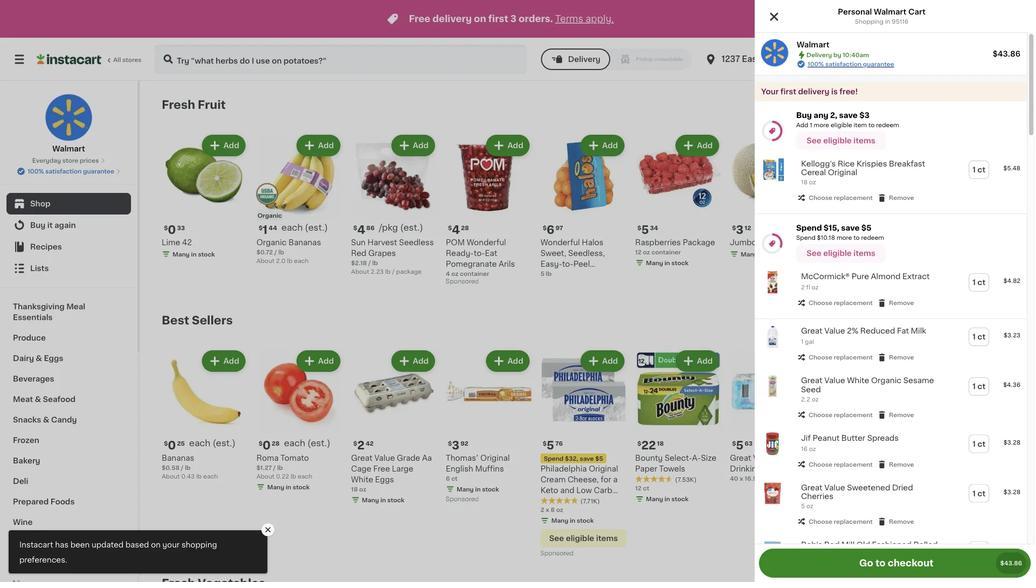 Task type: vqa. For each thing, say whether or not it's contained in the screenshot.


Task type: locate. For each thing, give the bounding box(es) containing it.
12 inside angel soft toilet paper, 12 mega rolls (5.29k)
[[945, 465, 953, 473]]

1 horizontal spatial red
[[824, 541, 840, 549]]

1 horizontal spatial by
[[908, 55, 919, 63]]

redeem inside the buy any 2, save $3 add 1 more eligible item to redeem
[[876, 122, 899, 128]]

ready- down $ 4 28
[[446, 249, 474, 257]]

wonderful for 6
[[846, 239, 885, 246]]

value for grade
[[374, 454, 395, 462]]

everyday store prices
[[32, 158, 99, 164]]

choose for mccormick® pure almond extract
[[809, 300, 833, 306]]

2 view from the top
[[881, 317, 900, 324]]

$4.82
[[1004, 278, 1021, 284]]

3
[[511, 14, 517, 23], [736, 224, 744, 236], [452, 440, 460, 451]]

many right "extract"
[[930, 269, 947, 275]]

(7.53k)
[[675, 477, 697, 483]]

1 1 ct from the top
[[973, 166, 986, 174]]

choose for great value white organic sesame seed
[[809, 412, 833, 418]]

recipes link
[[6, 236, 131, 258]]

1 ct for great value white organic sesame seed
[[973, 383, 986, 391]]

eggs down large
[[375, 476, 394, 484]]

pomegranate
[[446, 260, 497, 268], [825, 260, 876, 268]]

1 horizontal spatial 6
[[547, 224, 555, 236]]

28 for 4
[[461, 225, 469, 231]]

pomegranate inside pom wonderful ready-to-eat pomegranate arils 8 oz
[[825, 260, 876, 268]]

1 ct left $5.48
[[973, 166, 986, 174]]

all for 6
[[902, 101, 911, 108]]

4 choose from the top
[[809, 412, 833, 418]]

1 horizontal spatial original
[[589, 465, 618, 473]]

on inside instacart has been updated based on your shopping preferences.
[[151, 541, 161, 549]]

2 pomegranate from the left
[[825, 260, 876, 268]]

choose replacement button down mccormick®
[[797, 298, 873, 308]]

$ for $ 5 34
[[638, 225, 642, 231]]

1 vertical spatial free
[[373, 465, 390, 473]]

44
[[269, 225, 277, 231]]

1 vertical spatial items
[[854, 250, 876, 257]]

6 1 ct button from the top
[[970, 485, 989, 502]]

0 horizontal spatial eggs
[[44, 355, 63, 362]]

wonderful halos sweet, seedless, easy-to-peel mandarins
[[541, 239, 605, 279]]

remove for breakfast
[[889, 195, 914, 201]]

2 horizontal spatial walmart
[[874, 8, 907, 16]]

0 vertical spatial 18
[[801, 179, 808, 185]]

great inside great value 2% reduced fat milk 1 gal
[[801, 327, 823, 335]]

3 choose replacement button from the top
[[797, 353, 873, 362]]

sponsored badge image down english
[[446, 497, 479, 503]]

replacement up butter
[[834, 412, 873, 418]]

been
[[70, 541, 90, 549]]

save inside item carousel region
[[580, 456, 594, 462]]

free inside limited time offer region
[[409, 14, 431, 23]]

great value 2% reduced fat milk image
[[761, 326, 784, 348]]

1 choose replacement from the top
[[809, 195, 873, 201]]

$ 5 76
[[543, 440, 563, 451]]

5 product group from the top
[[755, 426, 1027, 476]]

preferences.
[[19, 556, 67, 564]]

many in stock down the (5.29k)
[[930, 496, 973, 502]]

great inside great value purified drinking water 40 x 16.9 fl oz
[[730, 454, 751, 462]]

1 remove button from the top
[[877, 193, 914, 203]]

product group containing great value sweetened dried cherries
[[755, 476, 1027, 533]]

eligible down $10.18
[[824, 250, 852, 257]]

in down raspberries package 12 oz container
[[665, 260, 670, 266]]

more inside spend $15, save $5 spend $10.18 more to redeem
[[837, 235, 852, 241]]

to- inside pom wonderful ready-to-eat pomegranate arils 8 oz
[[853, 249, 864, 257]]

2 horizontal spatial 3
[[736, 224, 744, 236]]

1 horizontal spatial satisfaction
[[826, 61, 862, 67]]

each (est.)
[[281, 224, 328, 232], [189, 439, 236, 448], [284, 439, 330, 448]]

6 left 47
[[831, 224, 839, 236]]

remove button down fat
[[877, 353, 914, 362]]

1 arils from the left
[[499, 260, 515, 268]]

instacart has been updated based on your shopping preferences.
[[19, 541, 217, 564]]

choose replacement button for krispies
[[797, 193, 873, 203]]

harvest
[[368, 239, 397, 246]]

remove up dried
[[889, 462, 914, 467]]

2 product group from the top
[[755, 265, 1027, 314]]

great value white organic sesame seed image
[[761, 375, 784, 398]]

2 $3.28 from the top
[[1004, 489, 1021, 495]]

0 vertical spatial delivery
[[433, 14, 472, 23]]

each (est.) inside $0.28 each (estimated) "element"
[[284, 439, 330, 448]]

1 left $5.48
[[973, 166, 976, 174]]

1 vertical spatial on
[[151, 541, 161, 549]]

choose replacement button for 2%
[[797, 353, 873, 362]]

delivery
[[433, 14, 472, 23], [798, 88, 830, 95]]

(est.) inside $0.25 each (estimated) element
[[213, 439, 236, 448]]

bananas inside organic bananas $0.72 / lb about 2.0 lb each
[[289, 239, 321, 246]]

1 horizontal spatial 100% satisfaction guarantee
[[808, 61, 895, 67]]

see eligible items for kellogg's
[[807, 137, 876, 145]]

6 1 ct from the top
[[973, 490, 986, 497]]

$ left 25
[[164, 441, 168, 447]]

add button for roma tomato
[[298, 352, 339, 371]]

eggs up beverages link at the left bottom of the page
[[44, 355, 63, 362]]

eggs inside great value grade aa cage free large white eggs 18 oz
[[375, 476, 394, 484]]

beef chuck, ground, 80%/20%
[[825, 454, 903, 473]]

$8.86 element
[[920, 439, 1006, 453]]

bananas down $1.44 each (estimated) element
[[289, 239, 321, 246]]

0 horizontal spatial to
[[854, 235, 860, 241]]

28 inside $ 4 28
[[461, 225, 469, 231]]

2 wonderful from the left
[[541, 239, 580, 246]]

1 vertical spatial spend
[[796, 235, 816, 241]]

buy for buy any 2, save $3 add 1 more eligible item to redeem
[[796, 112, 812, 119]]

$ inside '$ 3 92'
[[448, 441, 452, 447]]

bakery
[[13, 457, 40, 465]]

more down 47
[[837, 235, 852, 241]]

3 inside limited time offer region
[[511, 14, 517, 23]]

4 product group from the top
[[755, 369, 1027, 426]]

street
[[816, 55, 842, 63]]

42 down 33
[[182, 239, 192, 246]]

walmart up everyday store prices link
[[52, 145, 85, 153]]

mccormick® pure almond extract image
[[761, 271, 784, 294]]

1 horizontal spatial x
[[740, 476, 743, 482]]

product group containing great value 2% reduced fat milk
[[755, 319, 1027, 369]]

0 horizontal spatial 28
[[272, 441, 280, 447]]

product group
[[755, 152, 1027, 209], [755, 265, 1027, 314], [755, 319, 1027, 369], [755, 369, 1027, 426], [755, 426, 1027, 476], [755, 476, 1027, 533]]

$0.72
[[257, 249, 273, 255]]

add button for sun harvest seedless red grapes
[[392, 136, 434, 155]]

2 arils from the left
[[878, 260, 894, 268]]

3 remove button from the top
[[877, 353, 914, 362]]

save right 2,
[[839, 112, 858, 119]]

beverages up preferences.
[[34, 539, 75, 547]]

1 ct left $4.82
[[973, 279, 986, 286]]

1 ct for great value sweetened dried cherries
[[973, 490, 986, 497]]

value inside great value sweetened dried cherries 5 oz
[[825, 484, 845, 491]]

1 horizontal spatial to
[[869, 122, 875, 128]]

remove button for dried
[[877, 517, 914, 527]]

1 vertical spatial 18
[[657, 441, 664, 447]]

replacement up mill
[[834, 519, 873, 525]]

1 left gal
[[801, 339, 804, 345]]

fresh
[[162, 99, 195, 110]]

thomas'
[[446, 454, 479, 462]]

2 down mccormick®
[[801, 285, 805, 290]]

6 remove from the top
[[889, 519, 914, 525]]

great inside great value white organic sesame seed 2.2 oz
[[801, 377, 823, 385]]

view all (30+) button
[[877, 310, 945, 331]]

1 horizontal spatial 4
[[446, 271, 450, 277]]

remove down breakfast
[[889, 195, 914, 201]]

promotion-wrapper element
[[755, 101, 1027, 214], [755, 214, 1027, 319]]

prepared foods link
[[6, 492, 131, 512]]

(est.)
[[305, 224, 328, 232], [400, 224, 423, 232], [213, 439, 236, 448], [308, 439, 330, 448]]

1 for mccormick® pure almond extract
[[973, 279, 976, 286]]

value for purified
[[753, 454, 774, 462]]

x
[[740, 476, 743, 482], [546, 507, 549, 513]]

1 promotion-wrapper element from the top
[[755, 101, 1027, 214]]

product group
[[162, 133, 248, 261], [257, 133, 343, 265], [351, 133, 437, 276], [446, 133, 532, 288], [541, 133, 627, 279], [635, 133, 722, 269], [730, 133, 816, 261], [825, 133, 911, 288], [162, 348, 248, 481], [257, 348, 343, 494], [351, 348, 437, 507], [446, 348, 532, 506], [541, 348, 627, 560], [635, 348, 722, 506], [730, 348, 816, 483], [825, 348, 911, 483]]

terms
[[555, 14, 583, 23]]

1 eat from the left
[[485, 249, 497, 257]]

choose replacement button for butter
[[797, 460, 873, 469]]

3 product group from the top
[[755, 319, 1027, 369]]

$ inside $ 0 28
[[259, 441, 263, 447]]

/ up 0.43
[[181, 465, 184, 471]]

organic up $0.72
[[257, 239, 287, 246]]

$ inside the $ 3 12
[[732, 225, 736, 231]]

12 up jumbo
[[745, 225, 751, 231]]

1 vertical spatial more
[[837, 235, 852, 241]]

2 all from the top
[[902, 317, 911, 324]]

beer & cider
[[13, 560, 63, 567]]

2 vertical spatial walmart
[[52, 145, 85, 153]]

1 ct button for mccormick® pure almond extract
[[970, 274, 989, 291]]

2 vertical spatial 18
[[351, 487, 358, 492]]

view all (40+)
[[881, 101, 933, 108]]

pomegranate for 4
[[446, 260, 497, 268]]

eligible inside item carousel region
[[566, 535, 594, 543]]

by inside delivery by 10:40am link
[[908, 55, 919, 63]]

0 horizontal spatial guarantee
[[83, 169, 114, 174]]

$0.28 each (estimated) element
[[257, 439, 343, 453]]

choose replacement for 2%
[[809, 355, 873, 361]]

see eligible items button for kellogg's
[[796, 132, 886, 150]]

all left "(40+)"
[[902, 101, 911, 108]]

6 for pom wonderful ready-to-eat pomegranate arils
[[831, 224, 839, 236]]

in left 95116
[[885, 19, 891, 25]]

grade
[[397, 454, 420, 462]]

2 remove from the top
[[889, 300, 914, 306]]

5 choose from the top
[[809, 462, 833, 467]]

$ inside $ 0 25
[[164, 441, 168, 447]]

2 vertical spatial original
[[589, 465, 618, 473]]

save
[[839, 112, 858, 119], [841, 224, 860, 232], [580, 456, 594, 462]]

roma tomato $1.27 / lb about 0.22 lb each
[[257, 454, 312, 479]]

22
[[642, 440, 656, 451]]

ct for great value sweetened dried cherries
[[978, 490, 986, 497]]

0 horizontal spatial 2
[[357, 440, 365, 451]]

add button for bounty select-a-size paper towels
[[677, 352, 718, 371]]

1 horizontal spatial fl
[[807, 285, 810, 290]]

5 1 ct from the top
[[973, 440, 986, 448]]

1 choose from the top
[[809, 195, 833, 201]]

0 vertical spatial 3
[[511, 14, 517, 23]]

1 vertical spatial view
[[881, 317, 900, 324]]

$ for $ 6 47
[[827, 225, 831, 231]]

0 horizontal spatial more
[[814, 122, 829, 128]]

jumbo cantaloupe
[[730, 239, 803, 246]]

great up cage
[[351, 454, 373, 462]]

spend left $10.18
[[796, 235, 816, 241]]

view for 6
[[881, 101, 900, 108]]

angel
[[920, 454, 941, 462]]

1 vertical spatial 42
[[366, 441, 374, 447]]

see down $10.18
[[807, 250, 822, 257]]

0 horizontal spatial satisfaction
[[45, 169, 82, 174]]

(est.) up seedless
[[400, 224, 423, 232]]

1 item carousel region from the top
[[162, 94, 1006, 301]]

6 choose replacement button from the top
[[797, 517, 873, 527]]

0 horizontal spatial 100%
[[28, 169, 44, 174]]

fl down mccormick®
[[807, 285, 810, 290]]

1 ready- from the left
[[446, 249, 474, 257]]

1 ct button for great value white organic sesame seed
[[970, 378, 989, 395]]

4 replacement from the top
[[834, 412, 873, 418]]

0 vertical spatial container
[[652, 249, 681, 255]]

1 choose replacement button from the top
[[797, 193, 873, 203]]

updated
[[92, 541, 124, 549]]

0 horizontal spatial 4
[[357, 224, 365, 236]]

and
[[560, 487, 575, 494]]

in down lime 42
[[191, 251, 197, 257]]

2 vertical spatial to
[[876, 559, 886, 568]]

1 ct up toilet
[[973, 440, 986, 448]]

delivery by 10:40am link
[[855, 53, 957, 66]]

each inside roma tomato $1.27 / lb about 0.22 lb each
[[298, 474, 312, 479]]

walmart image
[[761, 39, 788, 66]]

replacement down the kellogg's rice krispies breakfast cereal original 18 oz on the right of the page
[[834, 195, 873, 201]]

sponsored badge image for 6
[[825, 279, 857, 285]]

1 pom from the left
[[446, 239, 465, 246]]

seed
[[801, 386, 821, 393]]

$ for $ 6 97
[[543, 225, 547, 231]]

sponsored badge image
[[446, 279, 479, 285], [825, 279, 857, 285], [446, 497, 479, 503], [541, 551, 573, 557]]

organic bananas $0.72 / lb about 2.0 lb each
[[257, 239, 321, 264]]

sponsored badge image down pom wonderful ready-to-eat pomegranate arils 8 oz
[[825, 279, 857, 285]]

remove for spreads
[[889, 462, 914, 467]]

2 vertical spatial see eligible items
[[549, 535, 618, 543]]

2 replacement from the top
[[834, 300, 873, 306]]

each (est.) for best sellers
[[284, 439, 330, 448]]

1 ct button left $5.48
[[970, 161, 989, 178]]

0 horizontal spatial to-
[[474, 249, 485, 257]]

1 horizontal spatial ready-
[[825, 249, 853, 257]]

1 vertical spatial see eligible items
[[807, 250, 876, 257]]

4 remove from the top
[[889, 412, 914, 418]]

1 horizontal spatial white
[[847, 377, 869, 385]]

1 horizontal spatial 18
[[657, 441, 664, 447]]

arils left easy-
[[499, 260, 515, 268]]

container down raspberries
[[652, 249, 681, 255]]

on
[[474, 14, 486, 23], [151, 541, 161, 549]]

x down lifestyle
[[546, 507, 549, 513]]

1 horizontal spatial eggs
[[375, 476, 394, 484]]

choose replacement up 2%
[[809, 300, 873, 306]]

4 for $ 4 28
[[452, 224, 460, 236]]

6 inside thomas' original english muffins 6 ct
[[446, 476, 450, 482]]

0 vertical spatial see
[[807, 137, 822, 145]]

& left candy
[[43, 416, 49, 424]]

6 replacement from the top
[[834, 519, 873, 525]]

kellogg's rice krispies breakfast cereal original image
[[761, 159, 784, 181]]

$ up cage
[[353, 441, 357, 447]]

1 pomegranate from the left
[[446, 260, 497, 268]]

5 remove button from the top
[[877, 460, 914, 469]]

2 eat from the left
[[864, 249, 876, 257]]

save inside spend $15, save $5 spend $10.18 more to redeem
[[841, 224, 860, 232]]

$ left 76
[[543, 441, 547, 447]]

many down english
[[457, 487, 474, 492]]

4 remove button from the top
[[877, 410, 914, 420]]

0 vertical spatial 100% satisfaction guarantee
[[808, 61, 895, 67]]

$5 right 47
[[862, 224, 872, 232]]

&
[[36, 355, 42, 362], [35, 396, 41, 403], [43, 416, 49, 424], [33, 560, 39, 567]]

1 horizontal spatial eat
[[864, 249, 876, 257]]

$3.28 for spreads
[[1004, 439, 1021, 445]]

shop
[[30, 200, 50, 208]]

ct for kellogg's rice krispies breakfast cereal original
[[978, 166, 986, 174]]

product group containing 1
[[257, 133, 343, 265]]

add button for organic bananas
[[298, 136, 339, 155]]

value for sweetened
[[825, 484, 845, 491]]

first
[[488, 14, 508, 23], [781, 88, 797, 95]]

1 vertical spatial $3.28
[[1004, 489, 1021, 495]]

value inside great value 2% reduced fat milk 1 gal
[[825, 327, 845, 335]]

0 vertical spatial guarantee
[[863, 61, 895, 67]]

all up fat
[[902, 317, 911, 324]]

6 choose replacement from the top
[[809, 519, 873, 525]]

4
[[452, 224, 460, 236], [357, 224, 365, 236], [446, 271, 450, 277]]

replacement for white
[[834, 412, 873, 418]]

wonderful inside pom wonderful ready-to-eat pomegranate arils 8 oz
[[846, 239, 885, 246]]

remove button for extract
[[877, 298, 914, 308]]

2 remove button from the top
[[877, 298, 914, 308]]

42
[[182, 239, 192, 246], [366, 441, 374, 447]]

0 vertical spatial more
[[814, 122, 829, 128]]

each (est.) inside $1.44 each (estimated) element
[[281, 224, 328, 232]]

$ up sun
[[353, 225, 357, 231]]

items down (7.71k)
[[596, 535, 618, 543]]

value inside great value grade aa cage free large white eggs 18 oz
[[374, 454, 395, 462]]

6 choose from the top
[[809, 519, 833, 525]]

1 vertical spatial save
[[841, 224, 860, 232]]

eggs
[[44, 355, 63, 362], [375, 476, 394, 484]]

remove button for spreads
[[877, 460, 914, 469]]

cart
[[909, 8, 926, 16]]

3 1 ct from the top
[[973, 333, 986, 341]]

oz inside pom wonderful ready-to-eat pomegranate arils 8 oz
[[830, 271, 837, 277]]

add button for wonderful halos sweet, seedless, easy-to-peel mandarins
[[582, 136, 624, 155]]

0 horizontal spatial 18
[[351, 487, 358, 492]]

lb right 2.0
[[287, 258, 293, 264]]

0 vertical spatial see eligible items button
[[796, 132, 886, 150]]

about down $1.27
[[257, 474, 275, 479]]

4 1 ct from the top
[[973, 383, 986, 391]]

1 remove from the top
[[889, 195, 914, 201]]

6 product group from the top
[[755, 476, 1027, 533]]

5 replacement from the top
[[834, 462, 873, 467]]

original inside philadelphia original cream cheese, for a keto and low carb lifestyle
[[589, 465, 618, 473]]

oz down cage
[[359, 487, 366, 492]]

100% inside 'link'
[[808, 61, 824, 67]]

0 horizontal spatial on
[[151, 541, 161, 549]]

x right 40
[[740, 476, 743, 482]]

see eligible items button down spend $15, save $5 spend $10.18 more to redeem in the right of the page
[[796, 244, 886, 263]]

0 vertical spatial see eligible items
[[807, 137, 876, 145]]

choose replacement button down gal
[[797, 353, 873, 362]]

jumbo
[[730, 239, 757, 246]]

$ inside $ 22 18
[[638, 441, 642, 447]]

1 view from the top
[[881, 101, 900, 108]]

1 all from the top
[[902, 101, 911, 108]]

oz right the 2.2
[[812, 396, 819, 402]]

4 choose replacement button from the top
[[797, 410, 873, 420]]

42 up cage
[[366, 441, 374, 447]]

sponsored badge image for 3
[[446, 497, 479, 503]]

1 inside product group
[[263, 224, 268, 236]]

ready- for 4
[[446, 249, 474, 257]]

by up 100% satisfaction guarantee 'link' on the right
[[834, 52, 842, 58]]

$ inside $ 2 42
[[353, 441, 357, 447]]

choose replacement button up $15,
[[797, 193, 873, 203]]

red inside sun harvest seedless red grapes $2.18 / lb about 2.23 lb / package
[[351, 250, 367, 257]]

3 choose replacement from the top
[[809, 355, 873, 361]]

james
[[786, 55, 814, 63]]

1 replacement from the top
[[834, 195, 873, 201]]

each
[[281, 224, 303, 232], [294, 258, 309, 264], [189, 439, 210, 448], [284, 439, 305, 448], [203, 474, 218, 479], [298, 474, 312, 479]]

0 horizontal spatial pomegranate
[[446, 260, 497, 268]]

1 ct for jif peanut butter spreads
[[973, 440, 986, 448]]

promotion-wrapper element containing spend $15, save $5
[[755, 214, 1027, 319]]

all stores link
[[37, 44, 142, 74]]

first left "orders."
[[488, 14, 508, 23]]

choose replacement button up mill
[[797, 517, 873, 527]]

add button for bananas
[[203, 352, 245, 371]]

0 vertical spatial 42
[[182, 239, 192, 246]]

view
[[881, 101, 900, 108], [881, 317, 900, 324]]

wonderful up sweet,
[[541, 239, 580, 246]]

jif
[[801, 434, 811, 442]]

terms apply. link
[[555, 14, 614, 23]]

based
[[126, 541, 149, 549]]

5 1 ct button from the top
[[970, 435, 989, 453]]

0 vertical spatial original
[[828, 169, 858, 176]]

2 promotion-wrapper element from the top
[[755, 214, 1027, 319]]

$ left 63
[[732, 441, 736, 447]]

on inside limited time offer region
[[474, 14, 486, 23]]

1 horizontal spatial bananas
[[289, 239, 321, 246]]

remove for organic
[[889, 412, 914, 418]]

all for 5
[[902, 317, 911, 324]]

oz down raspberries
[[643, 249, 650, 255]]

6 remove button from the top
[[877, 517, 914, 527]]

2 pom from the left
[[825, 239, 844, 246]]

1 ct button for jif peanut butter spreads
[[970, 435, 989, 453]]

$0.25 each (estimated) element
[[162, 439, 248, 453]]

all stores
[[113, 57, 142, 63]]

2 choose replacement button from the top
[[797, 298, 873, 308]]

$ for $ 4 28
[[448, 225, 452, 231]]

pomegranate inside pom wonderful ready-to-eat pomegranate arils 4 oz container
[[446, 260, 497, 268]]

seedless
[[399, 239, 434, 246]]

2 choose replacement from the top
[[809, 300, 873, 306]]

soft
[[943, 454, 959, 462]]

instacart logo image
[[37, 53, 101, 66]]

hard beverages link
[[6, 533, 131, 553]]

3 replacement from the top
[[834, 355, 873, 361]]

2 choose from the top
[[809, 300, 833, 306]]

3 choose from the top
[[809, 355, 833, 361]]

pomegranate down $ 4 28
[[446, 260, 497, 268]]

2 vertical spatial spend
[[544, 456, 564, 462]]

arils up almond on the top right
[[878, 260, 894, 268]]

1 vertical spatial 28
[[272, 441, 280, 447]]

each right 44
[[281, 224, 303, 232]]

arils inside pom wonderful ready-to-eat pomegranate arils 8 oz
[[878, 260, 894, 268]]

walmart
[[874, 8, 907, 16], [797, 41, 830, 49], [52, 145, 85, 153]]

toilet
[[961, 454, 982, 462]]

save inside the buy any 2, save $3 add 1 more eligible item to redeem
[[839, 112, 858, 119]]

satisfaction inside button
[[45, 169, 82, 174]]

0 for roma tomato
[[263, 440, 271, 451]]

0 vertical spatial satisfaction
[[826, 61, 862, 67]]

(est.) for bananas
[[213, 439, 236, 448]]

0 vertical spatial 100%
[[808, 61, 824, 67]]

item carousel region containing fresh fruit
[[162, 94, 1006, 301]]

1237
[[722, 55, 740, 63]]

1 ct for kellogg's rice krispies breakfast cereal original
[[973, 166, 986, 174]]

8 down lifestyle
[[551, 507, 555, 513]]

2 1 ct from the top
[[973, 279, 986, 286]]

1 horizontal spatial $5
[[862, 224, 872, 232]]

100% satisfaction guarantee down store
[[28, 169, 114, 174]]

0 vertical spatial save
[[839, 112, 858, 119]]

1 vertical spatial 8
[[551, 507, 555, 513]]

1 vertical spatial see eligible items button
[[796, 244, 886, 263]]

ct for jif peanut butter spreads
[[978, 440, 986, 448]]

2.2
[[801, 396, 811, 402]]

bob's red mill old fashioned rolled oats, organic image
[[761, 540, 784, 562]]

walmart link
[[45, 94, 92, 154]]

5 remove from the top
[[889, 462, 914, 467]]

$ up jumbo
[[732, 225, 736, 231]]

bananas inside bananas $0.58 / lb about 0.43 lb each
[[162, 454, 194, 462]]

$ inside $ 5 72
[[827, 441, 831, 447]]

8
[[825, 271, 829, 277], [551, 507, 555, 513]]

2 horizontal spatial to-
[[853, 249, 864, 257]]

beer
[[13, 560, 31, 567]]

thanksgiving meal essentials link
[[6, 297, 131, 328]]

4 choose replacement from the top
[[809, 412, 873, 418]]

(40+)
[[913, 101, 933, 108]]

ready- inside pom wonderful ready-to-eat pomegranate arils 4 oz container
[[446, 249, 474, 257]]

2 horizontal spatial 2
[[801, 285, 805, 290]]

choose down gal
[[809, 355, 833, 361]]

4 up pom wonderful ready-to-eat pomegranate arils 4 oz container
[[452, 224, 460, 236]]

spend for $32,
[[544, 456, 564, 462]]

$ up roma
[[259, 441, 263, 447]]

0 horizontal spatial delivery
[[568, 56, 601, 63]]

1 product group from the top
[[755, 152, 1027, 209]]

1 ct button up toilet
[[970, 435, 989, 453]]

12 inside the $ 3 12
[[745, 225, 751, 231]]

oz
[[809, 179, 816, 185], [643, 249, 650, 255], [452, 271, 459, 277], [830, 271, 837, 277], [812, 285, 819, 290], [812, 396, 819, 402], [809, 446, 816, 452], [764, 476, 771, 482], [359, 487, 366, 492], [807, 503, 814, 509], [556, 507, 563, 513]]

2 vertical spatial items
[[596, 535, 618, 543]]

0 vertical spatial eggs
[[44, 355, 63, 362]]

choose down $ 5 72 on the bottom of the page
[[809, 462, 833, 467]]

5 choose replacement button from the top
[[797, 460, 873, 469]]

2 1 ct button from the top
[[970, 274, 989, 291]]

0 horizontal spatial 42
[[182, 239, 192, 246]]

$5 inside spend $15, save $5 spend $10.18 more to redeem
[[862, 224, 872, 232]]

3 1 ct button from the top
[[970, 329, 989, 346]]

$ inside "$ 5 76"
[[543, 441, 547, 447]]

1 horizontal spatial wonderful
[[541, 239, 580, 246]]

choose replacement button
[[797, 193, 873, 203], [797, 298, 873, 308], [797, 353, 873, 362], [797, 410, 873, 420], [797, 460, 873, 469], [797, 517, 873, 527]]

1 vertical spatial original
[[481, 454, 510, 462]]

great inside great value grade aa cage free large white eggs 18 oz
[[351, 454, 373, 462]]

1 $3.28 from the top
[[1004, 439, 1021, 445]]

1 horizontal spatial buy
[[796, 112, 812, 119]]

None search field
[[154, 44, 527, 74]]

1237 east saint james street button
[[705, 44, 842, 74]]

2 ready- from the left
[[825, 249, 853, 257]]

eat inside pom wonderful ready-to-eat pomegranate arils 8 oz
[[864, 249, 876, 257]]

replacement for almond
[[834, 300, 873, 306]]

reduced
[[861, 327, 895, 335]]

in down angel soft toilet paper, 12 mega rolls (5.29k)
[[949, 496, 954, 502]]

1 vertical spatial to
[[854, 235, 860, 241]]

$ left 33
[[164, 225, 168, 231]]

muffins
[[475, 465, 504, 473]]

$ inside $ 0 33
[[164, 225, 168, 231]]

x inside great value purified drinking water 40 x 16.9 fl oz
[[740, 476, 743, 482]]

0 vertical spatial on
[[474, 14, 486, 23]]

0 horizontal spatial 100% satisfaction guarantee
[[28, 169, 114, 174]]

add button for beef chuck, ground, 80%/20%
[[866, 352, 908, 371]]

add button for great value purified drinking water
[[771, 352, 813, 371]]

0 inside "element"
[[263, 440, 271, 451]]

/ inside organic bananas $0.72 / lb about 2.0 lb each
[[274, 249, 277, 255]]

1 1 ct button from the top
[[970, 161, 989, 178]]

18 inside the kellogg's rice krispies breakfast cereal original 18 oz
[[801, 179, 808, 185]]

wonderful inside pom wonderful ready-to-eat pomegranate arils 4 oz container
[[467, 239, 506, 246]]

1 horizontal spatial on
[[474, 14, 486, 23]]

12 ct
[[635, 486, 649, 492]]

remove
[[889, 195, 914, 201], [889, 300, 914, 306], [889, 355, 914, 361], [889, 412, 914, 418], [889, 462, 914, 467], [889, 519, 914, 525]]

2 inside mccormick® pure almond extract 2 fl oz
[[801, 285, 805, 290]]

buy inside the buy any 2, save $3 add 1 more eligible item to redeem
[[796, 112, 812, 119]]

$ left the 34
[[638, 225, 642, 231]]

oz down the water
[[764, 476, 771, 482]]

0 horizontal spatial 3
[[452, 440, 460, 451]]

lists link
[[6, 258, 131, 279]]

replacement for krispies
[[834, 195, 873, 201]]

3 remove from the top
[[889, 355, 914, 361]]

oz inside the kellogg's rice krispies breakfast cereal original 18 oz
[[809, 179, 816, 185]]

a-
[[692, 454, 701, 462]]

wonderful down 47
[[846, 239, 885, 246]]

oz inside great value purified drinking water 40 x 16.9 fl oz
[[764, 476, 771, 482]]

prices
[[80, 158, 99, 164]]

0 horizontal spatial $5
[[596, 456, 603, 462]]

value for 2%
[[825, 327, 845, 335]]

2 item carousel region from the top
[[162, 310, 1006, 564]]

1 vertical spatial satisfaction
[[45, 169, 82, 174]]

ct for mccormick® pure almond extract
[[978, 279, 986, 286]]

97
[[556, 225, 563, 231]]

fl
[[807, 285, 810, 290], [759, 476, 763, 482]]

delivery by 10:40am down 95116
[[872, 55, 957, 63]]

almond
[[871, 273, 901, 281]]

pom inside pom wonderful ready-to-eat pomegranate arils 8 oz
[[825, 239, 844, 246]]

pom down $ 4 28
[[446, 239, 465, 246]]

1 wonderful from the left
[[467, 239, 506, 246]]

white down great value 2% reduced fat milk 1 gal
[[847, 377, 869, 385]]

0 vertical spatial view
[[881, 101, 900, 108]]

oz inside pom wonderful ready-to-eat pomegranate arils 4 oz container
[[452, 271, 459, 277]]

great
[[801, 327, 823, 335], [801, 377, 823, 385], [730, 454, 751, 462], [351, 454, 373, 462], [801, 484, 823, 491]]

4 1 ct button from the top
[[970, 378, 989, 395]]

1 ct button for great value 2% reduced fat milk
[[970, 329, 989, 346]]

eligible inside the buy any 2, save $3 add 1 more eligible item to redeem
[[831, 122, 852, 128]]

0 horizontal spatial white
[[351, 476, 373, 484]]

in down great value grade aa cage free large white eggs 18 oz
[[381, 497, 386, 503]]

choose replacement for almond
[[809, 300, 873, 306]]

1 horizontal spatial free
[[409, 14, 431, 23]]

to- for 6
[[853, 249, 864, 257]]

3 wonderful from the left
[[846, 239, 885, 246]]

0 vertical spatial first
[[488, 14, 508, 23]]

$ 0 33
[[164, 224, 185, 236]]

$ for $ 5 76
[[543, 441, 547, 447]]

free!
[[840, 88, 858, 95]]

see inside item carousel region
[[549, 535, 564, 543]]

item carousel region
[[162, 94, 1006, 301], [162, 310, 1006, 564]]

1 vertical spatial all
[[902, 317, 911, 324]]

$3
[[860, 112, 870, 119]]

1 horizontal spatial first
[[781, 88, 797, 95]]

5 choose replacement from the top
[[809, 462, 873, 467]]

save right $15,
[[841, 224, 860, 232]]

0 vertical spatial redeem
[[876, 122, 899, 128]]

size
[[701, 454, 717, 462]]

choose replacement button for white
[[797, 410, 873, 420]]

eligible for mccormick®'s see eligible items button
[[824, 250, 852, 257]]

bob's red mill old fashioned rolled oats, organic button
[[801, 541, 944, 558]]

pom for 4
[[446, 239, 465, 246]]

choose replacement for krispies
[[809, 195, 873, 201]]

$3.28
[[1004, 439, 1021, 445], [1004, 489, 1021, 495]]

1 vertical spatial x
[[546, 507, 549, 513]]

each right 2.0
[[294, 258, 309, 264]]

great value purified drinking water 40 x 16.9 fl oz
[[730, 454, 805, 482]]

jif peanut butter spreads image
[[761, 433, 784, 455]]

1 ct for mccormick® pure almond extract
[[973, 279, 986, 286]]

1 horizontal spatial pomegranate
[[825, 260, 876, 268]]

/
[[274, 249, 277, 255], [368, 260, 371, 266], [392, 269, 395, 275], [181, 465, 184, 471], [273, 465, 276, 471]]

pom inside pom wonderful ready-to-eat pomegranate arils 4 oz container
[[446, 239, 465, 246]]

0 horizontal spatial red
[[351, 250, 367, 257]]

$ inside $ 4 86
[[353, 225, 357, 231]]



Task type: describe. For each thing, give the bounding box(es) containing it.
lb right 0.22
[[291, 474, 296, 479]]

walmart inside personal walmart cart shopping in 95116
[[874, 8, 907, 16]]

about inside roma tomato $1.27 / lb about 0.22 lb each
[[257, 474, 275, 479]]

view for 5
[[881, 317, 900, 324]]

$ 22 18
[[638, 440, 664, 451]]

redeem inside spend $15, save $5 spend $10.18 more to redeem
[[861, 235, 884, 241]]

replacement for butter
[[834, 462, 873, 467]]

old
[[857, 541, 870, 549]]

0 horizontal spatial 10:40am
[[843, 52, 869, 58]]

$ 6 97
[[543, 224, 563, 236]]

lb up 2.23
[[372, 260, 378, 266]]

$1.44 each (estimated) element
[[257, 223, 343, 237]]

$ for $ 0 28
[[259, 441, 263, 447]]

& for meat
[[35, 396, 41, 403]]

white inside great value white organic sesame seed 2.2 oz
[[847, 377, 869, 385]]

see for spend
[[807, 250, 822, 257]]

go to checkout
[[859, 559, 934, 568]]

pomegranate for 6
[[825, 260, 876, 268]]

in down thomas' original english muffins 6 ct
[[475, 487, 481, 492]]

72
[[840, 441, 847, 447]]

add button for great value grade aa cage free large white eggs
[[392, 352, 434, 371]]

more inside the buy any 2, save $3 add 1 more eligible item to redeem
[[814, 122, 829, 128]]

limited time offer region
[[0, 0, 1004, 38]]

roma
[[257, 454, 279, 462]]

product group containing 2
[[351, 348, 437, 507]]

0 horizontal spatial 8
[[551, 507, 555, 513]]

1 for jif peanut butter spreads
[[973, 440, 976, 448]]

many in stock down lime 42
[[173, 251, 215, 257]]

oz inside great value sweetened dried cherries 5 oz
[[807, 503, 814, 509]]

view all (30+)
[[881, 317, 933, 324]]

many in stock down raspberries package 12 oz container
[[646, 260, 689, 266]]

eggs inside the dairy & eggs link
[[44, 355, 63, 362]]

100% inside button
[[28, 169, 44, 174]]

thomas' original english muffins 6 ct
[[446, 454, 510, 482]]

1 vertical spatial first
[[781, 88, 797, 95]]

3 for thomas' original english muffins
[[452, 440, 460, 451]]

1 inside great value 2% reduced fat milk 1 gal
[[801, 339, 804, 345]]

replacement for sweetened
[[834, 519, 873, 525]]

8 inside pom wonderful ready-to-eat pomegranate arils 8 oz
[[825, 271, 829, 277]]

$ 6 47
[[827, 224, 848, 236]]

5 inside great value sweetened dried cherries 5 oz
[[801, 503, 805, 509]]

3 for jumbo cantaloupe
[[736, 224, 744, 236]]

a
[[613, 476, 618, 484]]

4 inside pom wonderful ready-to-eat pomegranate arils 4 oz container
[[446, 271, 450, 277]]

many in stock down (7.53k)
[[646, 496, 689, 502]]

1 horizontal spatial delivery
[[798, 88, 830, 95]]

$ for $ 1 44
[[259, 225, 263, 231]]

in down the jumbo cantaloupe
[[759, 251, 765, 257]]

& for beer
[[33, 560, 39, 567]]

each (est.) for fresh fruit
[[281, 224, 328, 232]]

remove for extract
[[889, 300, 914, 306]]

again
[[54, 222, 76, 229]]

each inside "element"
[[284, 439, 305, 448]]

ct for great value white organic sesame seed
[[978, 383, 986, 391]]

many down raspberries
[[646, 260, 663, 266]]

frozen link
[[6, 430, 131, 451]]

halos
[[582, 239, 604, 246]]

carb
[[594, 487, 612, 494]]

33
[[177, 225, 185, 231]]

0 horizontal spatial x
[[546, 507, 549, 513]]

cream
[[541, 476, 566, 484]]

free inside great value grade aa cage free large white eggs 18 oz
[[373, 465, 390, 473]]

buy it again
[[30, 222, 76, 229]]

wonderful inside 'wonderful halos sweet, seedless, easy-to-peel mandarins'
[[541, 239, 580, 246]]

eligible for see eligible items button to the bottom
[[566, 535, 594, 543]]

mccormick®
[[801, 273, 850, 281]]

snacks & candy link
[[6, 410, 131, 430]]

great inside great value sweetened dried cherries 5 oz
[[801, 484, 823, 491]]

0 left 33
[[168, 224, 176, 236]]

42 inside $ 2 42
[[366, 441, 374, 447]]

beef
[[825, 454, 843, 462]]

save for $32,
[[580, 456, 594, 462]]

0 horizontal spatial by
[[834, 52, 842, 58]]

raspberries
[[635, 239, 681, 246]]

63
[[745, 441, 753, 447]]

0 vertical spatial $43.86
[[993, 50, 1021, 58]]

view all (40+) button
[[877, 94, 945, 115]]

hard beverages
[[13, 539, 75, 547]]

/ inside bananas $0.58 / lb about 0.43 lb each
[[181, 465, 184, 471]]

many down lime 42
[[173, 251, 190, 257]]

fat
[[897, 327, 909, 335]]

many down 0.22
[[267, 484, 284, 490]]

in down lifestyle
[[570, 518, 576, 524]]

2,
[[830, 112, 838, 119]]

$ 3 12
[[732, 224, 751, 236]]

saint
[[762, 55, 784, 63]]

ground,
[[873, 454, 903, 462]]

item carousel region containing best sellers
[[162, 310, 1006, 564]]

shopping
[[182, 541, 217, 549]]

orders.
[[519, 14, 553, 23]]

lb right 0.43
[[196, 474, 202, 479]]

$ 2 42
[[353, 440, 374, 451]]

/pkg
[[379, 224, 398, 232]]

100% satisfaction guarantee button
[[17, 165, 121, 176]]

sponsored badge image for 4
[[446, 279, 479, 285]]

each (est.) inside $0.25 each (estimated) element
[[189, 439, 236, 448]]

bakery link
[[6, 451, 131, 471]]

your
[[162, 541, 180, 549]]

(est.) for roma tomato
[[308, 439, 330, 448]]

pom wonderful ready-to-eat pomegranate arils 4 oz container
[[446, 239, 515, 277]]

great for gal
[[801, 327, 823, 335]]

$ 1 44
[[259, 224, 277, 236]]

$ for $ 0 33
[[164, 225, 168, 231]]

oz inside jif peanut butter spreads 16 oz
[[809, 446, 816, 452]]

1 ct button for great value sweetened dried cherries
[[970, 485, 989, 502]]

lb right 2.23
[[385, 269, 391, 275]]

about inside organic bananas $0.72 / lb about 2.0 lb each
[[257, 258, 275, 264]]

each inside bananas $0.58 / lb about 0.43 lb each
[[203, 474, 218, 479]]

lb up 0.22
[[277, 465, 283, 471]]

meal
[[66, 303, 85, 311]]

service type group
[[541, 49, 692, 70]]

mega
[[955, 465, 976, 473]]

2.23
[[371, 269, 384, 275]]

satisfaction inside 'link'
[[826, 61, 862, 67]]

cider
[[41, 560, 63, 567]]

sweetened
[[847, 484, 891, 491]]

/ inside roma tomato $1.27 / lb about 0.22 lb each
[[273, 465, 276, 471]]

5 for raspberries package
[[642, 224, 649, 236]]

ct for great value 2% reduced fat milk
[[978, 333, 986, 341]]

product group containing great value white organic sesame seed
[[755, 369, 1027, 426]]

12 inside raspberries package 12 oz container
[[635, 249, 642, 255]]

$ for $ 0 25
[[164, 441, 168, 447]]

stock inside "button"
[[956, 269, 973, 275]]

to inside spend $15, save $5 spend $10.18 more to redeem
[[854, 235, 860, 241]]

many in stock down the jumbo cantaloupe
[[741, 251, 783, 257]]

value for white
[[825, 377, 845, 385]]

choose replacement button for almond
[[797, 298, 873, 308]]

eat for 4
[[485, 249, 497, 257]]

in down towels
[[665, 496, 670, 502]]

many in stock down 0.22
[[267, 484, 310, 490]]

92
[[461, 441, 469, 447]]

many down cage
[[362, 497, 379, 503]]

original for philadelphia original cream cheese, for a keto and low carb lifestyle
[[589, 465, 618, 473]]

ct inside thomas' original english muffins 6 ct
[[451, 476, 458, 482]]

choose for great value sweetened dried cherries
[[809, 519, 833, 525]]

10:40am inside delivery by 10:40am link
[[921, 55, 957, 63]]

5 down easy-
[[541, 271, 545, 277]]

$4.86 per package (estimated) element
[[351, 223, 437, 237]]

sellers
[[192, 315, 233, 326]]

2.0
[[276, 258, 286, 264]]

to inside the buy any 2, save $3 add 1 more eligible item to redeem
[[869, 122, 875, 128]]

first inside limited time offer region
[[488, 14, 508, 23]]

1 for great value sweetened dried cherries
[[973, 490, 976, 497]]

replacement for 2%
[[834, 355, 873, 361]]

walmart logo image
[[45, 94, 92, 141]]

your first delivery is free!
[[761, 88, 858, 95]]

each right 25
[[189, 439, 210, 448]]

add button for raspberries package
[[677, 136, 718, 155]]

0 vertical spatial beverages
[[13, 375, 54, 383]]

about inside sun harvest seedless red grapes $2.18 / lb about 2.23 lb / package
[[351, 269, 369, 275]]

remove for dried
[[889, 519, 914, 525]]

/ right $2.18
[[368, 260, 371, 266]]

/ left package
[[392, 269, 395, 275]]

18 inside great value grade aa cage free large white eggs 18 oz
[[351, 487, 358, 492]]

rolls
[[978, 465, 997, 473]]

choose replacement for sweetened
[[809, 519, 873, 525]]

100% satisfaction guarantee inside button
[[28, 169, 114, 174]]

great for oz
[[801, 377, 823, 385]]

choose for kellogg's rice krispies breakfast cereal original
[[809, 195, 833, 201]]

beer & cider link
[[6, 553, 131, 574]]

& for dairy
[[36, 355, 42, 362]]

1 ct button for kellogg's rice krispies breakfast cereal original
[[970, 161, 989, 178]]

frozen
[[13, 437, 39, 444]]

see for buy
[[807, 137, 822, 145]]

$ 0 25
[[164, 440, 185, 451]]

lb up 0.43
[[185, 465, 191, 471]]

28 for 0
[[272, 441, 280, 447]]

6 for wonderful halos sweet, seedless, easy-to-peel mandarins
[[547, 224, 555, 236]]

5 for spend $32, save $5
[[547, 440, 554, 451]]

lb up 2.0
[[278, 249, 284, 255]]

choose replacement button for sweetened
[[797, 517, 873, 527]]

0.22
[[276, 474, 289, 479]]

$5 for $32,
[[596, 456, 603, 462]]

2%
[[847, 327, 859, 335]]

many down 12 ct
[[646, 496, 663, 502]]

$5.48
[[1004, 165, 1021, 171]]

$ 5 63
[[732, 440, 753, 451]]

go
[[859, 559, 874, 568]]

rice
[[838, 160, 855, 168]]

red inside "bob's red mill old fashioned rolled oats, organic"
[[824, 541, 840, 549]]

container inside pom wonderful ready-to-eat pomegranate arils 4 oz container
[[460, 271, 489, 277]]

great value sweetened dried cherries image
[[761, 482, 784, 505]]

1 horizontal spatial 2
[[541, 507, 544, 513]]

guarantee inside 'link'
[[863, 61, 895, 67]]

many inside "button"
[[930, 269, 947, 275]]

0 horizontal spatial walmart
[[52, 145, 85, 153]]

1 inside the buy any 2, save $3 add 1 more eligible item to redeem
[[810, 122, 813, 128]]

guarantee inside button
[[83, 169, 114, 174]]

oz inside raspberries package 12 oz container
[[643, 249, 650, 255]]

remove for reduced
[[889, 355, 914, 361]]

original inside the kellogg's rice krispies breakfast cereal original 18 oz
[[828, 169, 858, 176]]

25
[[177, 441, 185, 447]]

product group containing mccormick® pure almond extract
[[755, 265, 1027, 314]]

organic inside great value white organic sesame seed 2.2 oz
[[871, 377, 902, 385]]

delivery inside button
[[568, 56, 601, 63]]

apply.
[[586, 14, 614, 23]]

about inside bananas $0.58 / lb about 0.43 lb each
[[162, 474, 180, 479]]

many down 2 x 8 oz
[[551, 518, 569, 524]]

personal walmart cart shopping in 95116
[[838, 8, 926, 25]]

fl inside great value purified drinking water 40 x 16.9 fl oz
[[759, 476, 763, 482]]

product group containing 22
[[635, 348, 722, 506]]

1 horizontal spatial delivery by 10:40am
[[872, 55, 957, 63]]

great for white
[[351, 454, 373, 462]]

in inside "button"
[[949, 269, 954, 275]]

0 horizontal spatial delivery by 10:40am
[[807, 52, 869, 58]]

close toast image
[[264, 526, 272, 534]]

snacks
[[13, 416, 41, 424]]

choose replacement for white
[[809, 412, 873, 418]]

organic up 44
[[258, 213, 282, 218]]

sponsored badge image down 2 x 8 oz
[[541, 551, 573, 557]]

package
[[396, 269, 422, 275]]

items for almond
[[854, 250, 876, 257]]

in down 0.22
[[286, 484, 291, 490]]

container inside raspberries package 12 oz container
[[652, 249, 681, 255]]

many in stock down 2 x 8 oz
[[551, 518, 594, 524]]

items inside item carousel region
[[596, 535, 618, 543]]

recipes
[[30, 243, 62, 251]]

lists
[[30, 265, 49, 272]]

remove button for organic
[[877, 410, 914, 420]]

product group containing kellogg's rice krispies breakfast cereal original
[[755, 152, 1027, 209]]

many in stock down thomas' original english muffins 6 ct
[[457, 487, 499, 492]]

snacks & candy
[[13, 416, 77, 424]]

product group containing jif peanut butter spreads
[[755, 426, 1027, 476]]

philadelphia original cream cheese, for a keto and low carb lifestyle
[[541, 465, 618, 505]]

$3.23
[[1004, 333, 1021, 338]]

$ for $ 4 86
[[353, 225, 357, 231]]

add inside the buy any 2, save $3 add 1 more eligible item to redeem
[[796, 122, 809, 128]]

prepared foods
[[13, 498, 75, 506]]

stores
[[122, 57, 142, 63]]

delivery inside limited time offer region
[[433, 14, 472, 23]]

aa
[[422, 454, 432, 462]]

arils for 4
[[499, 260, 515, 268]]

each inside organic bananas $0.72 / lb about 2.0 lb each
[[294, 258, 309, 264]]

towels
[[659, 465, 685, 473]]

1 vertical spatial $43.86
[[1001, 561, 1022, 566]]

1 vertical spatial walmart
[[797, 41, 830, 49]]

remove button for breakfast
[[877, 193, 914, 203]]

oz down lifestyle
[[556, 507, 563, 513]]

choose for jif peanut butter spreads
[[809, 462, 833, 467]]

12 down the paper
[[635, 486, 642, 492]]

in inside personal walmart cart shopping in 95116
[[885, 19, 891, 25]]

2 vertical spatial see eligible items button
[[541, 530, 627, 548]]

to- inside 'wonderful halos sweet, seedless, easy-to-peel mandarins'
[[562, 260, 574, 268]]

is
[[832, 88, 838, 95]]

spend for $15,
[[796, 224, 822, 232]]

arils for 6
[[878, 260, 894, 268]]

promotion-wrapper element containing buy any 2, save $3
[[755, 101, 1027, 214]]

$5 for $15,
[[862, 224, 872, 232]]

many down paper, at the right
[[930, 496, 947, 502]]

great value sweetened dried cherries 5 oz
[[801, 484, 913, 509]]

shopping
[[855, 19, 884, 25]]

see eligible items button for mccormick®
[[796, 244, 886, 263]]

2 inside product group
[[357, 440, 365, 451]]

see eligible items inside item carousel region
[[549, 535, 618, 543]]

5 for beef chuck, ground, 80%/20%
[[831, 440, 839, 451]]

white inside great value grade aa cage free large white eggs 18 oz
[[351, 476, 373, 484]]

many in stock inside "button"
[[930, 269, 973, 275]]

cheese,
[[568, 476, 599, 484]]

many in stock down great value grade aa cage free large white eggs 18 oz
[[362, 497, 405, 503]]

oz inside great value white organic sesame seed 2.2 oz
[[812, 396, 819, 402]]

store
[[62, 158, 78, 164]]

lb down easy-
[[546, 271, 552, 277]]

1 vertical spatial beverages
[[34, 539, 75, 547]]

to- for 4
[[474, 249, 485, 257]]

18 inside $ 22 18
[[657, 441, 664, 447]]

2 horizontal spatial to
[[876, 559, 886, 568]]

organic inside organic bananas $0.72 / lb about 2.0 lb each
[[257, 239, 287, 246]]

fl inside mccormick® pure almond extract 2 fl oz
[[807, 285, 810, 290]]

checkout
[[888, 559, 934, 568]]

$ for $ 22 18
[[638, 441, 642, 447]]

ready- for 6
[[825, 249, 853, 257]]

oz inside mccormick® pure almond extract 2 fl oz
[[812, 285, 819, 290]]

& for snacks
[[43, 416, 49, 424]]

everyday
[[32, 158, 61, 164]]

2 horizontal spatial delivery
[[872, 55, 907, 63]]

spreads
[[867, 434, 899, 442]]

1 ct for great value 2% reduced fat milk
[[973, 333, 986, 341]]

oz inside great value grade aa cage free large white eggs 18 oz
[[359, 487, 366, 492]]

pom for 6
[[825, 239, 844, 246]]

bob's
[[801, 541, 823, 549]]

100% satisfaction guarantee link
[[808, 60, 895, 68]]

original for thomas' original english muffins 6 ct
[[481, 454, 510, 462]]

many down jumbo
[[741, 251, 758, 257]]

choose for great value 2% reduced fat milk
[[809, 355, 833, 361]]

see eligible items for mccormick®
[[807, 250, 876, 257]]

$1.27
[[257, 465, 272, 471]]

1 horizontal spatial delivery
[[807, 52, 832, 58]]

ct down the paper
[[643, 486, 649, 492]]

(7.71k)
[[581, 499, 600, 505]]

organic inside "bob's red mill old fashioned rolled oats, organic"
[[823, 550, 854, 557]]

personal
[[838, 8, 872, 16]]



